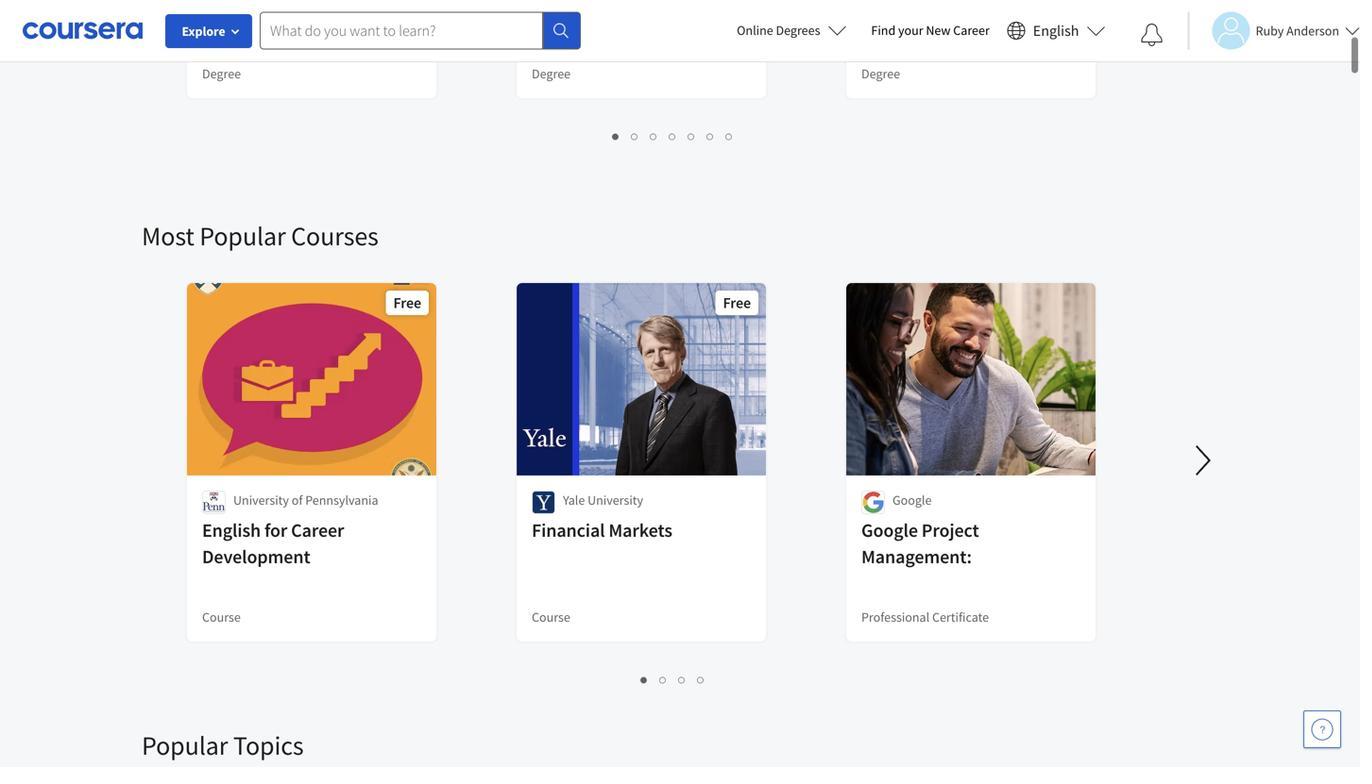 Task type: locate. For each thing, give the bounding box(es) containing it.
university up for
[[233, 492, 289, 509]]

1 horizontal spatial 4 button
[[692, 669, 711, 690]]

0 vertical spatial 1
[[612, 127, 620, 145]]

0 horizontal spatial course
[[202, 609, 241, 626]]

1 horizontal spatial 2
[[660, 671, 667, 689]]

0 horizontal spatial career
[[291, 519, 344, 543]]

1 horizontal spatial earn
[[554, 43, 580, 60]]

0 horizontal spatial 2
[[631, 127, 639, 145]]

0 horizontal spatial earn
[[225, 43, 250, 60]]

career down university of pennsylvania
[[291, 519, 344, 543]]

google down google image
[[861, 519, 918, 543]]

1 horizontal spatial 4
[[697, 671, 705, 689]]

university
[[233, 492, 289, 509], [588, 492, 643, 509]]

google
[[893, 492, 932, 509], [861, 519, 918, 543]]

0 horizontal spatial 2 button
[[626, 125, 645, 146]]

management:
[[861, 545, 972, 569]]

show notifications image
[[1140, 24, 1163, 46]]

6 button
[[701, 125, 720, 146]]

0 vertical spatial 3
[[650, 127, 658, 145]]

english inside "english" button
[[1033, 21, 1079, 40]]

english inside english for career development
[[202, 519, 261, 543]]

course down 'development'
[[202, 609, 241, 626]]

1 vertical spatial 3
[[679, 671, 686, 689]]

1 horizontal spatial 2 button
[[654, 669, 673, 690]]

1 horizontal spatial 3 button
[[673, 669, 692, 690]]

0 horizontal spatial degree
[[262, 43, 300, 60]]

1 horizontal spatial course
[[532, 609, 570, 626]]

What do you want to learn? text field
[[260, 12, 543, 50]]

a
[[253, 43, 260, 60], [582, 43, 589, 60]]

google right google image
[[893, 492, 932, 509]]

course down financial
[[532, 609, 570, 626]]

2 button inside most popular courses carousel "element"
[[654, 669, 673, 690]]

3 button for the bottommost 4 button
[[673, 669, 692, 690]]

0 horizontal spatial degree
[[202, 65, 241, 82]]

degree
[[202, 65, 241, 82], [532, 65, 571, 82], [861, 65, 900, 82]]

english for english for career development
[[202, 519, 261, 543]]

find
[[871, 22, 896, 39]]

0 horizontal spatial earn a degree
[[225, 43, 300, 60]]

1 horizontal spatial 1
[[641, 671, 648, 689]]

0 vertical spatial 4
[[669, 127, 677, 145]]

yale university
[[563, 492, 643, 509]]

0 vertical spatial career
[[953, 22, 990, 39]]

1 horizontal spatial earn a degree
[[554, 43, 630, 60]]

4
[[669, 127, 677, 145], [697, 671, 705, 689]]

markets
[[609, 519, 672, 543]]

1 horizontal spatial 3
[[679, 671, 686, 689]]

2 earn from the left
[[554, 43, 580, 60]]

2 button
[[626, 125, 645, 146], [654, 669, 673, 690]]

google image
[[861, 491, 885, 515]]

0 vertical spatial 4 button
[[663, 125, 682, 146]]

0 vertical spatial list
[[189, 125, 1157, 146]]

1 horizontal spatial english
[[1033, 21, 1079, 40]]

3
[[650, 127, 658, 145], [679, 671, 686, 689]]

0 horizontal spatial free
[[393, 294, 421, 313]]

0 vertical spatial english
[[1033, 21, 1079, 40]]

3 button for left 4 button
[[645, 125, 663, 146]]

topics
[[233, 730, 304, 763]]

university up financial markets
[[588, 492, 643, 509]]

1 vertical spatial career
[[291, 519, 344, 543]]

1 button for 3 button related to the bottommost 4 button
[[635, 669, 654, 690]]

1 vertical spatial 1 button
[[635, 669, 654, 690]]

1 horizontal spatial degree
[[592, 43, 630, 60]]

1 course from the left
[[202, 609, 241, 626]]

1 horizontal spatial university
[[588, 492, 643, 509]]

2 university from the left
[[588, 492, 643, 509]]

1
[[612, 127, 620, 145], [641, 671, 648, 689]]

earn a degree
[[225, 43, 300, 60], [554, 43, 630, 60]]

1 horizontal spatial career
[[953, 22, 990, 39]]

5 button
[[682, 125, 701, 146]]

list
[[189, 125, 1157, 146], [189, 669, 1157, 690]]

0 vertical spatial 3 button
[[645, 125, 663, 146]]

career right new
[[953, 22, 990, 39]]

free for financial markets
[[723, 294, 751, 313]]

2
[[631, 127, 639, 145], [660, 671, 667, 689]]

0 horizontal spatial 3 button
[[645, 125, 663, 146]]

ruby
[[1256, 22, 1284, 39]]

2 button for the 1 button for 3 button related to the bottommost 4 button
[[654, 669, 673, 690]]

1 vertical spatial 3 button
[[673, 669, 692, 690]]

popular left the topics
[[142, 730, 228, 763]]

0 horizontal spatial a
[[253, 43, 260, 60]]

popular topics
[[142, 730, 304, 763]]

1 horizontal spatial degree
[[532, 65, 571, 82]]

course
[[202, 609, 241, 626], [532, 609, 570, 626]]

1 horizontal spatial free
[[723, 294, 751, 313]]

4 button
[[663, 125, 682, 146], [692, 669, 711, 690]]

english
[[1033, 21, 1079, 40], [202, 519, 261, 543]]

1 inside most popular courses carousel "element"
[[641, 671, 648, 689]]

yale
[[563, 492, 585, 509]]

0 vertical spatial 2 button
[[626, 125, 645, 146]]

2 course from the left
[[532, 609, 570, 626]]

1 vertical spatial 1
[[641, 671, 648, 689]]

7 button
[[720, 125, 739, 146]]

0 horizontal spatial english
[[202, 519, 261, 543]]

popular
[[200, 220, 286, 253], [142, 730, 228, 763]]

1 vertical spatial google
[[861, 519, 918, 543]]

development
[[202, 545, 310, 569]]

2 free from the left
[[723, 294, 751, 313]]

1 button
[[607, 125, 626, 146], [635, 669, 654, 690]]

0 horizontal spatial 4
[[669, 127, 677, 145]]

0 horizontal spatial university
[[233, 492, 289, 509]]

2 list from the top
[[189, 669, 1157, 690]]

2 button for the 1 button related to left 4 button's 3 button
[[626, 125, 645, 146]]

career inside 'link'
[[953, 22, 990, 39]]

google inside google project management:
[[861, 519, 918, 543]]

0 vertical spatial 2
[[631, 127, 639, 145]]

4 inside most popular courses carousel "element"
[[697, 671, 705, 689]]

course for english for career development
[[202, 609, 241, 626]]

1 free from the left
[[393, 294, 421, 313]]

1 earn from the left
[[225, 43, 250, 60]]

None search field
[[260, 12, 581, 50]]

1 degree from the left
[[202, 65, 241, 82]]

most
[[142, 220, 194, 253]]

0 vertical spatial popular
[[200, 220, 286, 253]]

of
[[292, 492, 303, 509]]

earn
[[225, 43, 250, 60], [554, 43, 580, 60]]

yale university image
[[532, 491, 555, 515]]

free
[[393, 294, 421, 313], [723, 294, 751, 313]]

online
[[737, 22, 773, 39]]

0 horizontal spatial 1 button
[[607, 125, 626, 146]]

most popular courses carousel element
[[142, 162, 1360, 706]]

degree
[[262, 43, 300, 60], [592, 43, 630, 60]]

financial markets
[[532, 519, 672, 543]]

2 for 3 button related to the bottommost 4 button
[[660, 671, 667, 689]]

1 vertical spatial 4
[[697, 671, 705, 689]]

1 vertical spatial 2
[[660, 671, 667, 689]]

ruby anderson
[[1256, 22, 1339, 39]]

1 vertical spatial 2 button
[[654, 669, 673, 690]]

english for english
[[1033, 21, 1079, 40]]

for
[[264, 519, 287, 543]]

professional
[[861, 609, 930, 626]]

popular right most
[[200, 220, 286, 253]]

0 horizontal spatial 1
[[612, 127, 620, 145]]

1 horizontal spatial a
[[582, 43, 589, 60]]

career
[[953, 22, 990, 39], [291, 519, 344, 543]]

explore
[[182, 23, 225, 40]]

english button
[[999, 0, 1113, 61]]

1 for 3 button related to the bottommost 4 button
[[641, 671, 648, 689]]

0 vertical spatial google
[[893, 492, 932, 509]]

1 vertical spatial english
[[202, 519, 261, 543]]

1 horizontal spatial 1 button
[[635, 669, 654, 690]]

1 vertical spatial list
[[189, 669, 1157, 690]]

6
[[707, 127, 714, 145]]

2 horizontal spatial degree
[[861, 65, 900, 82]]

2 inside most popular courses carousel "element"
[[660, 671, 667, 689]]

2 degree from the left
[[532, 65, 571, 82]]

0 horizontal spatial 3
[[650, 127, 658, 145]]

0 vertical spatial 1 button
[[607, 125, 626, 146]]

3 button
[[645, 125, 663, 146], [673, 669, 692, 690]]



Task type: describe. For each thing, give the bounding box(es) containing it.
2 earn a degree from the left
[[554, 43, 630, 60]]

1 list from the top
[[189, 125, 1157, 146]]

ruby anderson button
[[1188, 12, 1360, 50]]

explore button
[[165, 14, 252, 48]]

financial
[[532, 519, 605, 543]]

anderson
[[1286, 22, 1339, 39]]

1 vertical spatial popular
[[142, 730, 228, 763]]

certificate
[[932, 609, 989, 626]]

online degrees button
[[722, 9, 862, 51]]

most popular courses
[[142, 220, 379, 253]]

3 degree from the left
[[861, 65, 900, 82]]

3 inside most popular courses carousel "element"
[[679, 671, 686, 689]]

1 for left 4 button's 3 button
[[612, 127, 620, 145]]

career inside english for career development
[[291, 519, 344, 543]]

help center image
[[1311, 719, 1334, 741]]

project
[[922, 519, 979, 543]]

2 for left 4 button's 3 button
[[631, 127, 639, 145]]

4 for left 4 button
[[669, 127, 677, 145]]

university of pennsylvania image
[[202, 491, 226, 515]]

professional certificate
[[861, 609, 989, 626]]

list inside most popular courses carousel "element"
[[189, 669, 1157, 690]]

online degrees
[[737, 22, 820, 39]]

new
[[926, 22, 951, 39]]

next slide image
[[1181, 438, 1226, 484]]

7
[[726, 127, 733, 145]]

degrees
[[776, 22, 820, 39]]

2 a from the left
[[582, 43, 589, 60]]

coursera image
[[23, 15, 143, 46]]

0 horizontal spatial 4 button
[[663, 125, 682, 146]]

1 vertical spatial 4 button
[[692, 669, 711, 690]]

degree link
[[844, 0, 1097, 100]]

2 degree from the left
[[592, 43, 630, 60]]

1 a from the left
[[253, 43, 260, 60]]

your
[[898, 22, 923, 39]]

5
[[688, 127, 696, 145]]

pennsylvania
[[305, 492, 378, 509]]

1 button for left 4 button's 3 button
[[607, 125, 626, 146]]

courses
[[291, 220, 379, 253]]

english for career development
[[202, 519, 344, 569]]

google project management:
[[861, 519, 979, 569]]

1 earn a degree from the left
[[225, 43, 300, 60]]

university of pennsylvania
[[233, 492, 378, 509]]

popular inside "element"
[[200, 220, 286, 253]]

1 university from the left
[[233, 492, 289, 509]]

course for financial markets
[[532, 609, 570, 626]]

4 for the bottommost 4 button
[[697, 671, 705, 689]]

google for google project management:
[[861, 519, 918, 543]]

1 degree from the left
[[262, 43, 300, 60]]

free for english for career development
[[393, 294, 421, 313]]

find your new career link
[[862, 19, 999, 43]]

find your new career
[[871, 22, 990, 39]]

google for google
[[893, 492, 932, 509]]



Task type: vqa. For each thing, say whether or not it's contained in the screenshot.
4 button associated with 3 button associated with 2 "button" in Most Popular Courses Carousel element
yes



